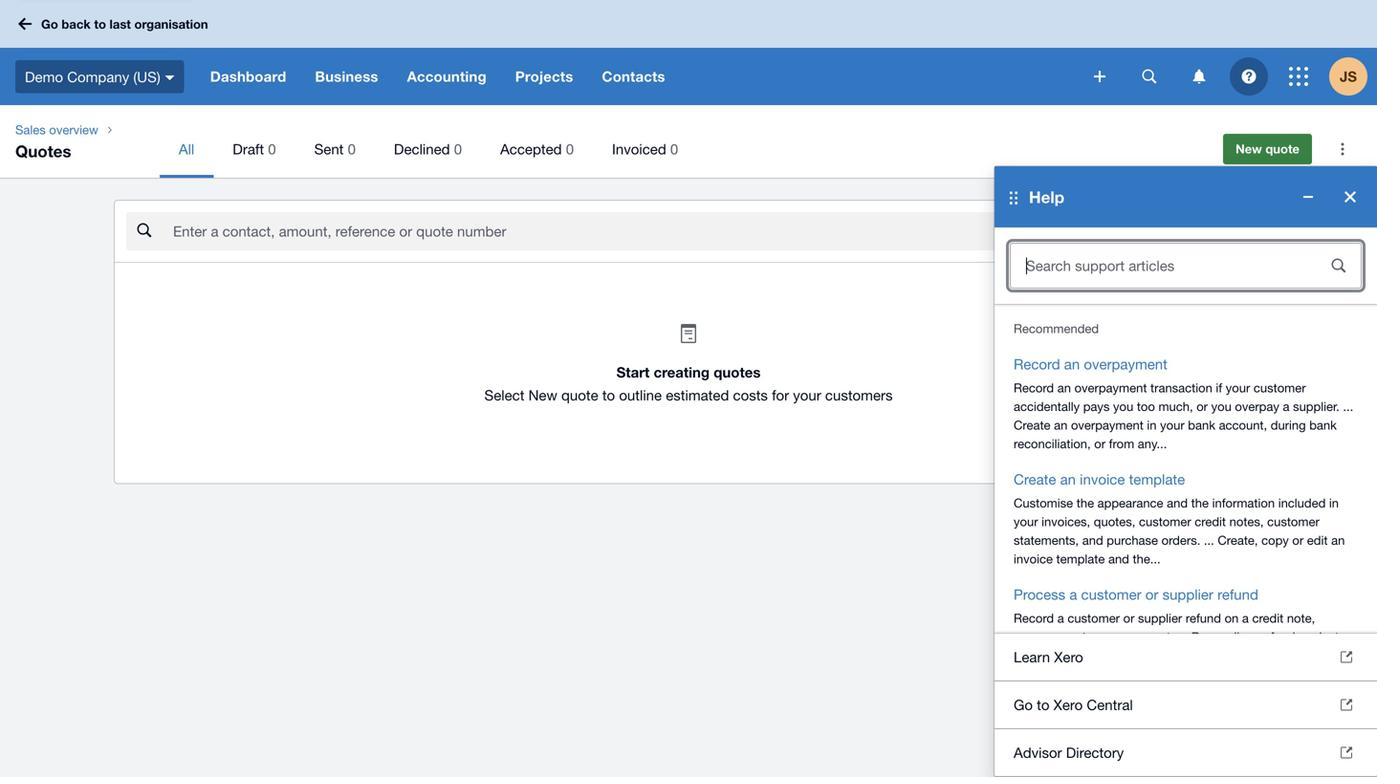 Task type: describe. For each thing, give the bounding box(es) containing it.
purchase
[[1107, 533, 1158, 548]]

sent
[[314, 141, 344, 157]]

invoiced
[[612, 141, 666, 157]]

note,
[[1287, 611, 1315, 626]]

create inside record an overpayment record an overpayment transaction if your customer accidentally pays you too much, or you overpay a supplier. ... create an overpayment in your bank account, during bank reconciliation, or from any...
[[1014, 418, 1051, 433]]

supplier.
[[1293, 399, 1340, 414]]

go back to last organisation link
[[11, 7, 220, 41]]

for
[[772, 387, 789, 404]]

1 horizontal spatial and
[[1109, 552, 1130, 567]]

record an overpayment record an overpayment transaction if your customer accidentally pays you too much, or you overpay a supplier. ... create an overpayment in your bank account, during bank reconciliation, or from any...
[[1014, 356, 1354, 451]]

create an invoice template link
[[1014, 469, 1185, 490]]

reconciliation,
[[1014, 437, 1091, 451]]

transaction
[[1151, 381, 1213, 396]]

recommended element
[[1014, 353, 1358, 684]]

svg image inside demo company (us) popup button
[[165, 75, 175, 80]]

0 vertical spatial refund
[[1218, 586, 1259, 603]]

customer up line.
[[1068, 611, 1120, 626]]

advisor directory
[[1014, 745, 1124, 761]]

accounting
[[407, 68, 487, 85]]

central
[[1087, 697, 1133, 714]]

(us)
[[133, 68, 160, 85]]

collapse help menu image
[[1289, 178, 1328, 216]]

1 vertical spatial refund
[[1186, 611, 1221, 626]]

customer down the... on the bottom of page
[[1081, 586, 1142, 603]]

statements,
[[1014, 533, 1079, 548]]

notes,
[[1230, 515, 1264, 529]]

learn xero
[[1014, 649, 1084, 666]]

draft 0
[[233, 141, 276, 157]]

external link opens in new tab image for go to xero central
[[1341, 700, 1353, 711]]

a...
[[1104, 667, 1121, 682]]

new inside 'start creating quotes select new quote to outline estimated costs for your customers'
[[529, 387, 558, 404]]

an up accidentally
[[1058, 381, 1071, 396]]

accidentally
[[1014, 399, 1080, 414]]

1 vertical spatial invoice
[[1014, 552, 1053, 567]]

don't
[[1178, 649, 1206, 663]]

overpayment inside process a customer or supplier refund record a customer or supplier refund on a credit note, overpayment or prepayment. ... reconcile a refund against a bank statement line. ... if you don't want to issue or receive a refund, you can a...
[[1014, 630, 1087, 645]]

overpayment up too
[[1084, 356, 1168, 373]]

1 record from the top
[[1014, 356, 1060, 373]]

help banner
[[0, 0, 1377, 778]]

2 record from the top
[[1014, 381, 1054, 396]]

if
[[1144, 649, 1151, 663]]

overpayment down pays at the bottom right of page
[[1071, 418, 1144, 433]]

new quote link
[[1224, 134, 1312, 165]]

you left too
[[1113, 399, 1134, 414]]

all link
[[160, 121, 214, 178]]

overview
[[49, 122, 98, 137]]

information
[[1213, 496, 1275, 511]]

dashboard
[[210, 68, 286, 85]]

in inside record an overpayment record an overpayment transaction if your customer accidentally pays you too much, or you overpay a supplier. ... create an overpayment in your bank account, during bank reconciliation, or from any...
[[1147, 418, 1157, 433]]

your right if
[[1226, 381, 1250, 396]]

new inside quotes 'element'
[[1236, 142, 1262, 156]]

estimated
[[666, 387, 729, 404]]

receive
[[1302, 649, 1341, 663]]

projects button
[[501, 48, 588, 105]]

credit inside create an invoice template customise the appearance and the information included in your invoices, quotes, customer credit notes, customer statements, and purchase orders. ... create, copy or edit an invoice template and the...
[[1195, 515, 1226, 529]]

customer up orders.
[[1139, 515, 1192, 529]]

your inside 'start creating quotes select new quote to outline estimated costs for your customers'
[[793, 387, 821, 404]]

1 vertical spatial template
[[1057, 552, 1105, 567]]

contacts
[[602, 68, 665, 85]]

... left if
[[1130, 649, 1140, 663]]

an right edit
[[1332, 533, 1345, 548]]

a up external link opens in new tab icon
[[1343, 630, 1350, 645]]

process
[[1014, 586, 1066, 603]]

the...
[[1133, 552, 1161, 567]]

any...
[[1138, 437, 1167, 451]]

external link opens in new tab image for advisor directory
[[1341, 748, 1353, 759]]

your down much,
[[1160, 418, 1185, 433]]

filter button
[[1155, 212, 1247, 251]]

company
[[67, 68, 129, 85]]

quote inside 'element'
[[1266, 142, 1300, 156]]

quotes
[[15, 142, 71, 161]]

1 the from the left
[[1077, 496, 1094, 511]]

go back to last organisation
[[41, 17, 208, 31]]

0 for declined 0
[[454, 141, 462, 157]]

dashboard link
[[196, 48, 301, 105]]

edit
[[1307, 533, 1328, 548]]

line.
[[1104, 649, 1126, 663]]

against
[[1299, 630, 1339, 645]]

statement
[[1045, 649, 1100, 663]]

js
[[1340, 68, 1357, 85]]

prepayment.
[[1105, 630, 1175, 645]]

outline
[[619, 387, 662, 404]]

filter
[[1197, 223, 1232, 240]]

demo company (us) button
[[0, 48, 196, 105]]

a right 'on'
[[1242, 611, 1249, 626]]

close help menu image
[[1332, 178, 1370, 216]]

quotes,
[[1094, 515, 1136, 529]]

or left the from
[[1095, 437, 1106, 451]]

svg image inside go back to last organisation "link"
[[18, 18, 32, 30]]

an up "customise"
[[1060, 471, 1076, 488]]

process a customer or supplier refund link
[[1014, 584, 1259, 606]]

accepted
[[500, 141, 562, 157]]

copy
[[1262, 533, 1289, 548]]

contacts button
[[588, 48, 680, 105]]

process a customer or supplier refund record a customer or supplier refund on a credit note, overpayment or prepayment. ... reconcile a refund against a bank statement line. ... if you don't want to issue or receive a refund, you can a...
[[1014, 586, 1351, 682]]

declined
[[394, 141, 450, 157]]

2 vertical spatial refund
[[1260, 630, 1296, 645]]

js button
[[1330, 48, 1377, 105]]

record an overpayment link
[[1014, 353, 1168, 375]]

orders.
[[1162, 533, 1201, 548]]

onboarding help options for new xero users group
[[995, 777, 1377, 778]]

customer inside record an overpayment record an overpayment transaction if your customer accidentally pays you too much, or you overpay a supplier. ... create an overpayment in your bank account, during bank reconciliation, or from any...
[[1254, 381, 1306, 396]]

an down recommended on the top right
[[1064, 356, 1080, 373]]

last
[[110, 17, 131, 31]]

or up prepayment.
[[1124, 611, 1135, 626]]

customise
[[1014, 496, 1073, 511]]

Search support articles field
[[1011, 248, 1309, 284]]

0 vertical spatial invoice
[[1080, 471, 1125, 488]]

creating
[[654, 364, 710, 381]]

external link opens in new tab image
[[1341, 652, 1353, 663]]

new quote
[[1236, 142, 1300, 156]]

... inside create an invoice template customise the appearance and the information included in your invoices, quotes, customer credit notes, customer statements, and purchase orders. ... create, copy or edit an invoice template and the...
[[1204, 533, 1215, 548]]

Enter a contact, amount, reference or quote number field
[[171, 213, 1144, 250]]

... up don't
[[1178, 630, 1188, 645]]

demo
[[25, 68, 63, 85]]

create an invoice template customise the appearance and the information included in your invoices, quotes, customer credit notes, customer statements, and purchase orders. ... create, copy or edit an invoice template and the...
[[1014, 471, 1345, 567]]



Task type: locate. For each thing, give the bounding box(es) containing it.
invoice up appearance
[[1080, 471, 1125, 488]]

0 horizontal spatial go
[[41, 17, 58, 31]]

0 vertical spatial template
[[1129, 471, 1185, 488]]

invoices,
[[1042, 515, 1091, 529]]

0 right the invoiced
[[670, 141, 678, 157]]

0 right draft
[[268, 141, 276, 157]]

or up statement
[[1090, 630, 1101, 645]]

the
[[1077, 496, 1094, 511], [1192, 496, 1209, 511]]

0 right the declined
[[454, 141, 462, 157]]

accepted 0
[[500, 141, 574, 157]]

a right process
[[1070, 586, 1077, 603]]

0 vertical spatial go
[[41, 17, 58, 31]]

overpayment up learn xero
[[1014, 630, 1087, 645]]

and up orders.
[[1167, 496, 1188, 511]]

bank up the refund,
[[1014, 649, 1041, 663]]

demo company (us)
[[25, 68, 160, 85]]

to inside 'start creating quotes select new quote to outline estimated costs for your customers'
[[602, 387, 615, 404]]

the up orders.
[[1192, 496, 1209, 511]]

bank down much,
[[1188, 418, 1216, 433]]

in
[[1147, 418, 1157, 433], [1330, 496, 1339, 511]]

2 horizontal spatial svg image
[[1289, 67, 1309, 86]]

or down the... on the bottom of page
[[1146, 586, 1159, 603]]

the up invoices,
[[1077, 496, 1094, 511]]

refund,
[[1014, 667, 1053, 682]]

if
[[1216, 381, 1223, 396]]

during
[[1271, 418, 1306, 433]]

0 vertical spatial and
[[1167, 496, 1188, 511]]

go for go back to last organisation
[[41, 17, 58, 31]]

supplier
[[1163, 586, 1214, 603], [1138, 611, 1183, 626]]

1 vertical spatial supplier
[[1138, 611, 1183, 626]]

accounting button
[[393, 48, 501, 105]]

0 vertical spatial create
[[1014, 418, 1051, 433]]

0 horizontal spatial template
[[1057, 552, 1105, 567]]

refund up issue
[[1260, 630, 1296, 645]]

to inside process a customer or supplier refund record a customer or supplier refund on a credit note, overpayment or prepayment. ... reconcile a refund against a bank statement line. ... if you don't want to issue or receive a refund, you can a...
[[1240, 649, 1251, 663]]

2 create from the top
[[1014, 471, 1056, 488]]

learn
[[1014, 649, 1050, 666]]

quote left outline
[[562, 387, 598, 404]]

2 0 from the left
[[348, 141, 356, 157]]

1 vertical spatial credit
[[1253, 611, 1284, 626]]

or right issue
[[1287, 649, 1298, 663]]

1 horizontal spatial invoice
[[1080, 471, 1125, 488]]

you can click and drag the help menu image
[[1010, 192, 1018, 204]]

sent 0
[[314, 141, 356, 157]]

3 record from the top
[[1014, 611, 1054, 626]]

1 0 from the left
[[268, 141, 276, 157]]

bank inside process a customer or supplier refund record a customer or supplier refund on a credit note, overpayment or prepayment. ... reconcile a refund against a bank statement line. ... if you don't want to issue or receive a refund, you can a...
[[1014, 649, 1041, 663]]

in up any...
[[1147, 418, 1157, 433]]

advisor
[[1014, 745, 1062, 761]]

0 for sent 0
[[348, 141, 356, 157]]

menu inside quotes 'element'
[[160, 121, 1197, 178]]

template down any...
[[1129, 471, 1185, 488]]

or right much,
[[1197, 399, 1208, 414]]

0 horizontal spatial invoice
[[1014, 552, 1053, 567]]

0 horizontal spatial the
[[1077, 496, 1094, 511]]

1 horizontal spatial credit
[[1253, 611, 1284, 626]]

quote inside 'start creating quotes select new quote to outline estimated costs for your customers'
[[562, 387, 598, 404]]

... right supplier.
[[1343, 399, 1354, 414]]

and down purchase
[[1109, 552, 1130, 567]]

supplier up prepayment.
[[1138, 611, 1183, 626]]

0 horizontal spatial svg image
[[1143, 69, 1157, 84]]

in inside create an invoice template customise the appearance and the information included in your invoices, quotes, customer credit notes, customer statements, and purchase orders. ... create, copy or edit an invoice template and the...
[[1330, 496, 1339, 511]]

1 horizontal spatial svg image
[[1193, 69, 1206, 84]]

... right orders.
[[1204, 533, 1215, 548]]

projects
[[515, 68, 573, 85]]

all
[[179, 141, 194, 157]]

quote up collapse help menu icon
[[1266, 142, 1300, 156]]

an
[[1064, 356, 1080, 373], [1058, 381, 1071, 396], [1054, 418, 1068, 433], [1060, 471, 1076, 488], [1332, 533, 1345, 548]]

pays
[[1083, 399, 1110, 414]]

1 horizontal spatial the
[[1192, 496, 1209, 511]]

quotes
[[714, 364, 761, 381]]

sales
[[15, 122, 46, 137]]

your inside create an invoice template customise the appearance and the information included in your invoices, quotes, customer credit notes, customer statements, and purchase orders. ... create, copy or edit an invoice template and the...
[[1014, 515, 1038, 529]]

record inside process a customer or supplier refund record a customer or supplier refund on a credit note, overpayment or prepayment. ... reconcile a refund against a bank statement line. ... if you don't want to issue or receive a refund, you can a...
[[1014, 611, 1054, 626]]

1 vertical spatial xero
[[1054, 697, 1083, 714]]

you down statement
[[1056, 667, 1077, 682]]

you right if
[[1154, 649, 1174, 663]]

0 vertical spatial record
[[1014, 356, 1060, 373]]

go for go to xero central
[[1014, 697, 1033, 714]]

bank down supplier.
[[1310, 418, 1337, 433]]

help
[[1029, 187, 1065, 207]]

create inside create an invoice template customise the appearance and the information included in your invoices, quotes, customer credit notes, customer statements, and purchase orders. ... create, copy or edit an invoice template and the...
[[1014, 471, 1056, 488]]

included
[[1279, 496, 1326, 511]]

reconcile
[[1192, 630, 1247, 645]]

record up accidentally
[[1014, 381, 1054, 396]]

refund
[[1218, 586, 1259, 603], [1186, 611, 1221, 626], [1260, 630, 1296, 645]]

svg image
[[1289, 67, 1309, 86], [1143, 69, 1157, 84], [1193, 69, 1206, 84]]

declined 0
[[394, 141, 462, 157]]

can
[[1080, 667, 1100, 682]]

new left the shortcuts image
[[1236, 142, 1262, 156]]

invoiced 0
[[612, 141, 678, 157]]

1 horizontal spatial new
[[1236, 142, 1262, 156]]

customer
[[1254, 381, 1306, 396], [1139, 515, 1192, 529], [1268, 515, 1320, 529], [1081, 586, 1142, 603], [1068, 611, 1120, 626]]

shortcuts image
[[1324, 130, 1362, 168]]

overpay
[[1235, 399, 1280, 414]]

customer down included at the bottom right of page
[[1268, 515, 1320, 529]]

record down process
[[1014, 611, 1054, 626]]

create up "customise"
[[1014, 471, 1056, 488]]

0 horizontal spatial credit
[[1195, 515, 1226, 529]]

go to xero central
[[1014, 697, 1133, 714]]

record down recommended on the top right
[[1014, 356, 1060, 373]]

1 vertical spatial in
[[1330, 496, 1339, 511]]

business button
[[301, 48, 393, 105]]

0 for invoiced 0
[[670, 141, 678, 157]]

external link opens in new tab image
[[1341, 700, 1353, 711], [1341, 748, 1353, 759]]

a up issue
[[1250, 630, 1257, 645]]

or left edit
[[1293, 533, 1304, 548]]

2 horizontal spatial bank
[[1310, 418, 1337, 433]]

1 external link opens in new tab image from the top
[[1341, 700, 1353, 711]]

0 for accepted 0
[[566, 141, 574, 157]]

... inside record an overpayment record an overpayment transaction if your customer accidentally pays you too much, or you overpay a supplier. ... create an overpayment in your bank account, during bank reconciliation, or from any...
[[1343, 399, 1354, 414]]

credit up the create,
[[1195, 515, 1226, 529]]

template
[[1129, 471, 1185, 488], [1057, 552, 1105, 567]]

or inside create an invoice template customise the appearance and the information included in your invoices, quotes, customer credit notes, customer statements, and purchase orders. ... create, copy or edit an invoice template and the...
[[1293, 533, 1304, 548]]

2 vertical spatial record
[[1014, 611, 1054, 626]]

go inside help "group"
[[1014, 697, 1033, 714]]

overpayment
[[1084, 356, 1168, 373], [1075, 381, 1147, 396], [1071, 418, 1144, 433], [1014, 630, 1087, 645]]

organisation
[[134, 17, 208, 31]]

1 vertical spatial create
[[1014, 471, 1056, 488]]

in right included at the bottom right of page
[[1330, 496, 1339, 511]]

1 horizontal spatial bank
[[1188, 418, 1216, 433]]

create
[[1014, 418, 1051, 433], [1014, 471, 1056, 488]]

0 horizontal spatial quote
[[562, 387, 598, 404]]

or
[[1197, 399, 1208, 414], [1095, 437, 1106, 451], [1293, 533, 1304, 548], [1146, 586, 1159, 603], [1124, 611, 1135, 626], [1090, 630, 1101, 645], [1287, 649, 1298, 663]]

1 vertical spatial external link opens in new tab image
[[1341, 748, 1353, 759]]

0 vertical spatial in
[[1147, 418, 1157, 433]]

3 0 from the left
[[454, 141, 462, 157]]

to left "last"
[[94, 17, 106, 31]]

appearance
[[1098, 496, 1164, 511]]

select
[[484, 387, 525, 404]]

new right the select
[[529, 387, 558, 404]]

0 horizontal spatial new
[[529, 387, 558, 404]]

help group
[[995, 166, 1377, 778]]

refund up reconcile
[[1186, 611, 1221, 626]]

to inside "link"
[[94, 17, 106, 31]]

and down quotes,
[[1083, 533, 1104, 548]]

1 horizontal spatial quote
[[1266, 142, 1300, 156]]

1 horizontal spatial in
[[1330, 496, 1339, 511]]

draft
[[233, 141, 264, 157]]

refund up 'on'
[[1218, 586, 1259, 603]]

submit search image
[[1320, 247, 1358, 285]]

your right for
[[793, 387, 821, 404]]

a
[[1283, 399, 1290, 414], [1070, 586, 1077, 603], [1058, 611, 1064, 626], [1242, 611, 1249, 626], [1250, 630, 1257, 645], [1343, 630, 1350, 645], [1345, 649, 1351, 663]]

recommended
[[1014, 321, 1099, 336]]

business
[[315, 68, 378, 85]]

xero down can
[[1054, 697, 1083, 714]]

0 vertical spatial new
[[1236, 142, 1262, 156]]

sales overview link
[[8, 121, 106, 140]]

credit
[[1195, 515, 1226, 529], [1253, 611, 1284, 626]]

0 vertical spatial supplier
[[1163, 586, 1214, 603]]

credit inside process a customer or supplier refund record a customer or supplier refund on a credit note, overpayment or prepayment. ... reconcile a refund against a bank statement line. ... if you don't want to issue or receive a refund, you can a...
[[1253, 611, 1284, 626]]

0 vertical spatial credit
[[1195, 515, 1226, 529]]

5 0 from the left
[[670, 141, 678, 157]]

0 vertical spatial xero
[[1054, 649, 1084, 666]]

to down the refund,
[[1037, 697, 1050, 714]]

sales overview
[[15, 122, 98, 137]]

to left outline
[[602, 387, 615, 404]]

create down accidentally
[[1014, 418, 1051, 433]]

quotes element
[[0, 105, 1377, 178]]

1 horizontal spatial go
[[1014, 697, 1033, 714]]

start
[[617, 364, 650, 381]]

1 vertical spatial record
[[1014, 381, 1054, 396]]

want
[[1210, 649, 1237, 663]]

1 vertical spatial go
[[1014, 697, 1033, 714]]

xero up can
[[1054, 649, 1084, 666]]

1 vertical spatial quote
[[562, 387, 598, 404]]

an up reconciliation,
[[1054, 418, 1068, 433]]

0 horizontal spatial in
[[1147, 418, 1157, 433]]

supplier up reconcile
[[1163, 586, 1214, 603]]

invoice down statements,
[[1014, 552, 1053, 567]]

issue
[[1255, 649, 1283, 663]]

a down process
[[1058, 611, 1064, 626]]

0 horizontal spatial bank
[[1014, 649, 1041, 663]]

go down the refund,
[[1014, 697, 1033, 714]]

start creating quotes select new quote to outline estimated costs for your customers
[[484, 364, 893, 404]]

2 horizontal spatial and
[[1167, 496, 1188, 511]]

go left back
[[41, 17, 58, 31]]

a right receive
[[1345, 649, 1351, 663]]

1 vertical spatial new
[[529, 387, 558, 404]]

0 vertical spatial quote
[[1266, 142, 1300, 156]]

0 horizontal spatial and
[[1083, 533, 1104, 548]]

go inside "link"
[[41, 17, 58, 31]]

template down statements,
[[1057, 552, 1105, 567]]

directory
[[1066, 745, 1124, 761]]

a inside record an overpayment record an overpayment transaction if your customer accidentally pays you too much, or you overpay a supplier. ... create an overpayment in your bank account, during bank reconciliation, or from any...
[[1283, 399, 1290, 414]]

credit left note, in the bottom right of the page
[[1253, 611, 1284, 626]]

xero
[[1054, 649, 1084, 666], [1054, 697, 1083, 714]]

on
[[1225, 611, 1239, 626]]

menu
[[160, 121, 1197, 178]]

new
[[1236, 142, 1262, 156], [529, 387, 558, 404]]

too
[[1137, 399, 1155, 414]]

from
[[1109, 437, 1135, 451]]

2 external link opens in new tab image from the top
[[1341, 748, 1353, 759]]

record
[[1014, 356, 1060, 373], [1014, 381, 1054, 396], [1014, 611, 1054, 626]]

svg image
[[18, 18, 32, 30], [1242, 69, 1256, 84], [1094, 71, 1106, 82], [165, 75, 175, 80]]

overpayment up pays at the bottom right of page
[[1075, 381, 1147, 396]]

customer up overpay
[[1254, 381, 1306, 396]]

1 vertical spatial and
[[1083, 533, 1104, 548]]

2 the from the left
[[1192, 496, 1209, 511]]

1 horizontal spatial template
[[1129, 471, 1185, 488]]

4 0 from the left
[[566, 141, 574, 157]]

1 create from the top
[[1014, 418, 1051, 433]]

menu containing all
[[160, 121, 1197, 178]]

0 right sent
[[348, 141, 356, 157]]

account,
[[1219, 418, 1268, 433]]

your down "customise"
[[1014, 515, 1038, 529]]

you down if
[[1212, 399, 1232, 414]]

a up during
[[1283, 399, 1290, 414]]

back
[[62, 17, 91, 31]]

0 right accepted
[[566, 141, 574, 157]]

0 vertical spatial external link opens in new tab image
[[1341, 700, 1353, 711]]

0
[[268, 141, 276, 157], [348, 141, 356, 157], [454, 141, 462, 157], [566, 141, 574, 157], [670, 141, 678, 157]]

create,
[[1218, 533, 1258, 548]]

0 for draft 0
[[268, 141, 276, 157]]

to right want
[[1240, 649, 1251, 663]]

and
[[1167, 496, 1188, 511], [1083, 533, 1104, 548], [1109, 552, 1130, 567]]

2 vertical spatial and
[[1109, 552, 1130, 567]]



Task type: vqa. For each thing, say whether or not it's contained in the screenshot.
SUPPLIER. in the bottom right of the page
yes



